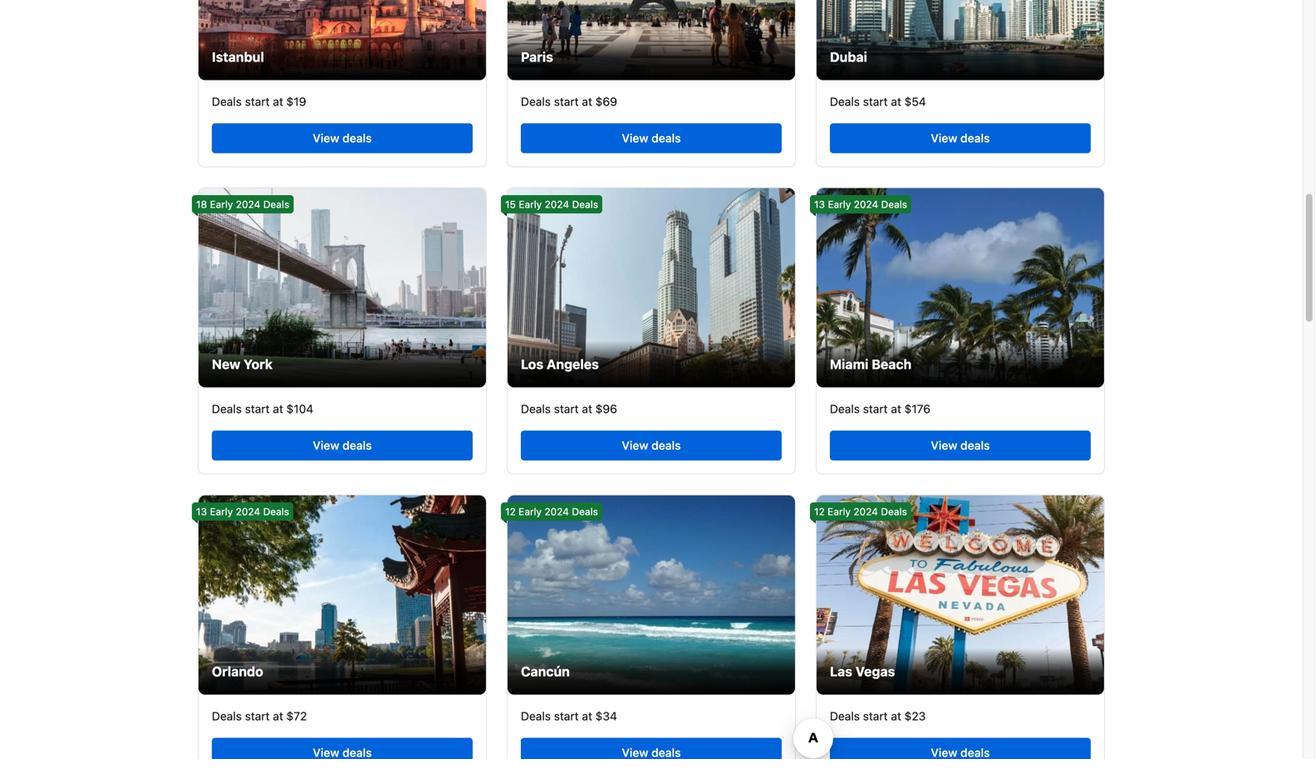 Task type: locate. For each thing, give the bounding box(es) containing it.
orlando
[[212, 664, 263, 680]]

deals
[[343, 131, 372, 145], [652, 131, 681, 145], [961, 131, 991, 145], [343, 439, 372, 453], [652, 439, 681, 453], [961, 439, 991, 453]]

at left $69
[[582, 95, 593, 109]]

at left $176
[[891, 402, 902, 416]]

0 vertical spatial 13 early 2024 deals
[[815, 199, 908, 210]]

view for $176
[[931, 439, 958, 453]]

deals inside deals start at $176 view deals
[[961, 439, 991, 453]]

$54
[[905, 95, 927, 109]]

view deals link down $69
[[521, 124, 782, 154]]

orlando link
[[199, 496, 486, 695]]

deals inside deals start at $54 view deals
[[830, 95, 860, 109]]

$96
[[596, 402, 618, 416]]

deals start at $104 view deals
[[212, 402, 372, 453]]

deals for deals start at $96 view deals
[[652, 439, 681, 453]]

early for miami beach
[[828, 199, 852, 210]]

at inside deals start at $54 view deals
[[891, 95, 902, 109]]

$104
[[287, 402, 314, 416]]

deals inside the deals start at $96 view deals
[[652, 439, 681, 453]]

deals start at $19 view deals
[[212, 95, 372, 145]]

view
[[313, 131, 340, 145], [622, 131, 649, 145], [931, 131, 958, 145], [313, 439, 340, 453], [622, 439, 649, 453], [931, 439, 958, 453]]

view deals link down the $19
[[212, 124, 473, 154]]

13
[[815, 199, 826, 210], [196, 506, 207, 518]]

miami beach link
[[817, 188, 1105, 388]]

at left $72
[[273, 710, 283, 724]]

new
[[212, 357, 241, 373]]

at left $96
[[582, 402, 593, 416]]

12 early 2024 deals for las vegas
[[815, 506, 908, 518]]

1 horizontal spatial 13 early 2024 deals
[[815, 199, 908, 210]]

los angeles
[[521, 357, 599, 373]]

at inside deals start at $104 view deals
[[273, 402, 283, 416]]

start left $72
[[245, 710, 270, 724]]

$23
[[905, 710, 926, 724]]

view deals link for deals start at $69 view deals
[[521, 124, 782, 154]]

deals for deals start at $69 view deals
[[652, 131, 681, 145]]

deals start at $54 view deals
[[830, 95, 991, 145]]

new york
[[212, 357, 273, 373]]

$176
[[905, 402, 931, 416]]

los
[[521, 357, 544, 373]]

18
[[196, 199, 207, 210]]

at for $54
[[891, 95, 902, 109]]

start left $23
[[864, 710, 888, 724]]

view deals link for deals start at $104 view deals
[[212, 431, 473, 461]]

start left $69
[[554, 95, 579, 109]]

view deals link down $54
[[830, 124, 1091, 154]]

start
[[245, 95, 270, 109], [554, 95, 579, 109], [864, 95, 888, 109], [245, 402, 270, 416], [554, 402, 579, 416], [864, 402, 888, 416], [245, 710, 270, 724], [554, 710, 579, 724], [864, 710, 888, 724]]

start inside deals start at $104 view deals
[[245, 402, 270, 416]]

start for $19
[[245, 95, 270, 109]]

deals inside deals start at $69 view deals
[[652, 131, 681, 145]]

start left $104
[[245, 402, 270, 416]]

cancún link
[[508, 496, 796, 695]]

start left the $19
[[245, 95, 270, 109]]

start for $69
[[554, 95, 579, 109]]

view inside deals start at $54 view deals
[[931, 131, 958, 145]]

at left the $19
[[273, 95, 283, 109]]

start for $54
[[864, 95, 888, 109]]

deals inside deals start at $54 view deals
[[961, 131, 991, 145]]

start inside deals start at $176 view deals
[[864, 402, 888, 416]]

new york link
[[199, 188, 486, 388]]

at for $69
[[582, 95, 593, 109]]

early for los angeles
[[519, 199, 542, 210]]

start left $54
[[864, 95, 888, 109]]

2024
[[236, 199, 261, 210], [545, 199, 570, 210], [854, 199, 879, 210], [236, 506, 260, 518], [545, 506, 569, 518], [854, 506, 879, 518]]

start left $96
[[554, 402, 579, 416]]

at
[[273, 95, 283, 109], [582, 95, 593, 109], [891, 95, 902, 109], [273, 402, 283, 416], [582, 402, 593, 416], [891, 402, 902, 416], [273, 710, 283, 724], [582, 710, 593, 724], [891, 710, 902, 724]]

las
[[830, 664, 853, 680]]

deals start at $72
[[212, 710, 307, 724]]

start inside deals start at $69 view deals
[[554, 95, 579, 109]]

deals for deals start at $104 view deals
[[343, 439, 372, 453]]

cancún
[[521, 664, 570, 680]]

1 12 from the left
[[505, 506, 516, 518]]

deals start at $176 view deals
[[830, 402, 991, 453]]

1 vertical spatial 13 early 2024 deals
[[196, 506, 289, 518]]

1 horizontal spatial 12
[[815, 506, 825, 518]]

1 horizontal spatial 12 early 2024 deals
[[815, 506, 908, 518]]

1 12 early 2024 deals from the left
[[505, 506, 598, 518]]

2024 for los angeles
[[545, 199, 570, 210]]

0 horizontal spatial 12
[[505, 506, 516, 518]]

deals inside "deals start at $19 view deals"
[[212, 95, 242, 109]]

start inside deals start at $54 view deals
[[864, 95, 888, 109]]

paris
[[521, 49, 554, 65]]

at inside deals start at $69 view deals
[[582, 95, 593, 109]]

at for $104
[[273, 402, 283, 416]]

2 12 from the left
[[815, 506, 825, 518]]

2 12 early 2024 deals from the left
[[815, 506, 908, 518]]

0 horizontal spatial 13 early 2024 deals
[[196, 506, 289, 518]]

view inside "deals start at $19 view deals"
[[313, 131, 340, 145]]

start for $104
[[245, 402, 270, 416]]

at left $104
[[273, 402, 283, 416]]

12
[[505, 506, 516, 518], [815, 506, 825, 518]]

start left $34
[[554, 710, 579, 724]]

istanbul link
[[199, 0, 486, 80]]

1 horizontal spatial 13
[[815, 199, 826, 210]]

vegas
[[856, 664, 896, 680]]

view inside deals start at $104 view deals
[[313, 439, 340, 453]]

12 early 2024 deals for cancún
[[505, 506, 598, 518]]

early
[[210, 199, 233, 210], [519, 199, 542, 210], [828, 199, 852, 210], [210, 506, 233, 518], [519, 506, 542, 518], [828, 506, 851, 518]]

view deals link down $104
[[212, 431, 473, 461]]

deals start at $96 view deals
[[521, 402, 681, 453]]

view inside the deals start at $96 view deals
[[622, 439, 649, 453]]

at left $54
[[891, 95, 902, 109]]

angeles
[[547, 357, 599, 373]]

view deals link down $176
[[830, 431, 1091, 461]]

new york image
[[199, 188, 486, 388]]

view inside deals start at $69 view deals
[[622, 131, 649, 145]]

los angeles image
[[508, 188, 796, 388]]

0 horizontal spatial 13
[[196, 506, 207, 518]]

view deals link
[[212, 124, 473, 154], [521, 124, 782, 154], [830, 124, 1091, 154], [212, 431, 473, 461], [521, 431, 782, 461], [830, 431, 1091, 461]]

deals inside "deals start at $19 view deals"
[[343, 131, 372, 145]]

deals inside deals start at $104 view deals
[[343, 439, 372, 453]]

at inside deals start at $176 view deals
[[891, 402, 902, 416]]

early for new york
[[210, 199, 233, 210]]

deals for deals start at $54 view deals
[[961, 131, 991, 145]]

at for $19
[[273, 95, 283, 109]]

0 vertical spatial 13
[[815, 199, 826, 210]]

at inside "deals start at $19 view deals"
[[273, 95, 283, 109]]

start inside "deals start at $19 view deals"
[[245, 95, 270, 109]]

at for $176
[[891, 402, 902, 416]]

start left $176
[[864, 402, 888, 416]]

view inside deals start at $176 view deals
[[931, 439, 958, 453]]

start inside the deals start at $96 view deals
[[554, 402, 579, 416]]

12 for cancún
[[505, 506, 516, 518]]

12 early 2024 deals
[[505, 506, 598, 518], [815, 506, 908, 518]]

york
[[244, 357, 273, 373]]

deals
[[212, 95, 242, 109], [521, 95, 551, 109], [830, 95, 860, 109], [263, 199, 290, 210], [572, 199, 599, 210], [882, 199, 908, 210], [212, 402, 242, 416], [521, 402, 551, 416], [830, 402, 860, 416], [263, 506, 289, 518], [572, 506, 598, 518], [881, 506, 908, 518], [212, 710, 242, 724], [521, 710, 551, 724], [830, 710, 860, 724]]

paris link
[[508, 0, 796, 80]]

view deals link down $96
[[521, 431, 782, 461]]

0 horizontal spatial 12 early 2024 deals
[[505, 506, 598, 518]]

miami
[[830, 357, 869, 373]]

13 early 2024 deals
[[815, 199, 908, 210], [196, 506, 289, 518]]

start for $176
[[864, 402, 888, 416]]

1 vertical spatial 13
[[196, 506, 207, 518]]

15
[[505, 199, 516, 210]]

at inside the deals start at $96 view deals
[[582, 402, 593, 416]]



Task type: vqa. For each thing, say whether or not it's contained in the screenshot.


Task type: describe. For each thing, give the bounding box(es) containing it.
view deals link for deals start at $54 view deals
[[830, 124, 1091, 154]]

13 for miami beach
[[815, 199, 826, 210]]

early for orlando
[[210, 506, 233, 518]]

at for $96
[[582, 402, 593, 416]]

istanbul
[[212, 49, 264, 65]]

view for $69
[[622, 131, 649, 145]]

2024 for cancún
[[545, 506, 569, 518]]

15 early 2024 deals
[[505, 199, 599, 210]]

deals inside deals start at $69 view deals
[[521, 95, 551, 109]]

las vegas image
[[817, 496, 1105, 695]]

early for cancún
[[519, 506, 542, 518]]

deals for deals start at $19 view deals
[[343, 131, 372, 145]]

at left $23
[[891, 710, 902, 724]]

orlando image
[[199, 496, 486, 695]]

las vegas link
[[817, 496, 1105, 695]]

$69
[[596, 95, 618, 109]]

view for $54
[[931, 131, 958, 145]]

2024 for new york
[[236, 199, 261, 210]]

early for las vegas
[[828, 506, 851, 518]]

deals inside deals start at $176 view deals
[[830, 402, 860, 416]]

beach
[[872, 357, 912, 373]]

deals for deals start at $176 view deals
[[961, 439, 991, 453]]

miami beach image
[[817, 188, 1105, 388]]

at left $34
[[582, 710, 593, 724]]

view deals link for deals start at $96 view deals
[[521, 431, 782, 461]]

13 early 2024 deals for miami beach
[[815, 199, 908, 210]]

view deals link for deals start at $176 view deals
[[830, 431, 1091, 461]]

deals inside deals start at $104 view deals
[[212, 402, 242, 416]]

deals start at $34
[[521, 710, 618, 724]]

2024 for orlando
[[236, 506, 260, 518]]

view deals link for deals start at $19 view deals
[[212, 124, 473, 154]]

deals start at $23
[[830, 710, 926, 724]]

view for $19
[[313, 131, 340, 145]]

deals inside the deals start at $96 view deals
[[521, 402, 551, 416]]

las vegas
[[830, 664, 896, 680]]

12 for las vegas
[[815, 506, 825, 518]]

view for $96
[[622, 439, 649, 453]]

deals start at $69 view deals
[[521, 95, 681, 145]]

miami beach
[[830, 357, 912, 373]]

2024 for las vegas
[[854, 506, 879, 518]]

view for $104
[[313, 439, 340, 453]]

dubai link
[[817, 0, 1105, 80]]

13 for orlando
[[196, 506, 207, 518]]

los angeles link
[[508, 188, 796, 388]]

$19
[[287, 95, 306, 109]]

start for $96
[[554, 402, 579, 416]]

2024 for miami beach
[[854, 199, 879, 210]]

$34
[[596, 710, 618, 724]]

$72
[[287, 710, 307, 724]]

cancún image
[[508, 496, 796, 695]]

13 early 2024 deals for orlando
[[196, 506, 289, 518]]

dubai
[[830, 49, 868, 65]]

18 early 2024 deals
[[196, 199, 290, 210]]



